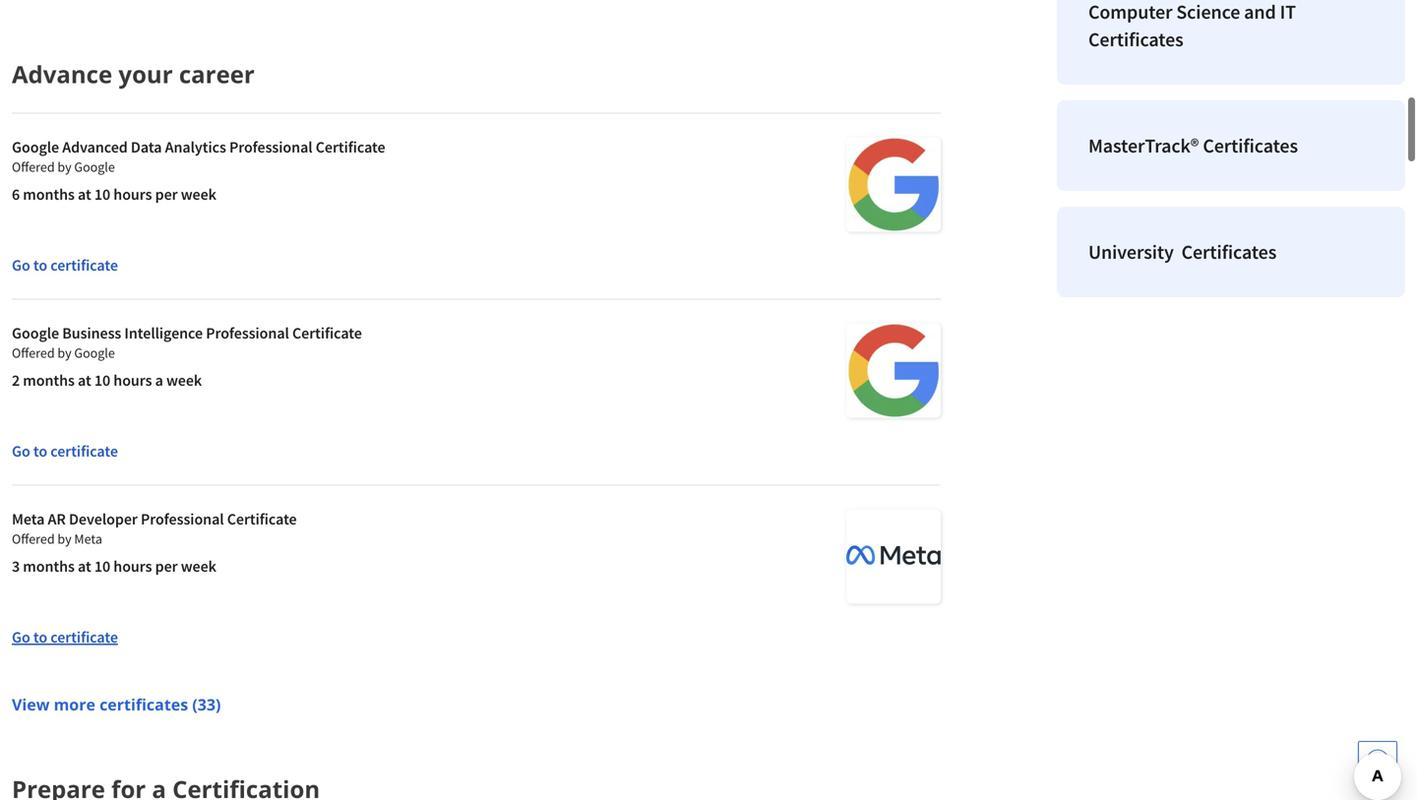 Task type: describe. For each thing, give the bounding box(es) containing it.
go to certificate for 3
[[12, 628, 118, 647]]

1 horizontal spatial certificates
[[1203, 133, 1298, 158]]

certificates inside computer science and it certificates
[[1089, 27, 1184, 52]]

data
[[131, 137, 162, 157]]

google up 6
[[12, 137, 59, 157]]

professional for meta ar developer  professional certificate
[[141, 509, 224, 529]]

go for 2 months at 10 hours a week
[[12, 441, 30, 461]]

week inside google advanced data analytics professional certificate offered by google 6 months at 10 hours per week
[[181, 185, 217, 204]]

view
[[12, 694, 50, 715]]

week for developer
[[181, 557, 217, 576]]

university
[[1089, 240, 1174, 264]]

developer
[[69, 509, 138, 529]]

and
[[1244, 0, 1276, 24]]

view more certificates (33)
[[12, 694, 221, 715]]

per inside google advanced data analytics professional certificate offered by google 6 months at 10 hours per week
[[155, 185, 178, 204]]

at for business
[[78, 371, 91, 390]]

computer science and it certificates link
[[1057, 0, 1406, 85]]

offered for meta
[[12, 530, 55, 548]]

3
[[12, 557, 20, 576]]

go for 3 months at 10 hours per week
[[12, 628, 30, 647]]

10 inside google advanced data analytics professional certificate offered by google 6 months at 10 hours per week
[[94, 185, 110, 204]]

go for 6 months at 10 hours per week
[[12, 255, 30, 275]]

to for 3 months at 10 hours per week
[[33, 628, 47, 647]]

2
[[12, 371, 20, 390]]

certificate for a
[[50, 441, 118, 461]]

10 for developer
[[94, 557, 110, 576]]

10 for intelligence
[[94, 371, 110, 390]]

more
[[54, 694, 95, 715]]

per inside meta ar developer  professional certificate offered by meta 3 months at 10 hours per week
[[155, 557, 178, 576]]

certificate for meta ar developer  professional certificate
[[227, 509, 297, 529]]

offered inside google advanced data analytics professional certificate offered by google 6 months at 10 hours per week
[[12, 158, 55, 176]]

go to certificate for google
[[12, 255, 118, 275]]

certificate for per
[[50, 628, 118, 647]]

certificates
[[99, 694, 188, 715]]

months inside google advanced data analytics professional certificate offered by google 6 months at 10 hours per week
[[23, 185, 75, 204]]

go to certificate for 2
[[12, 441, 118, 461]]

intelligence
[[124, 323, 203, 343]]



Task type: vqa. For each thing, say whether or not it's contained in the screenshot.
leaders
no



Task type: locate. For each thing, give the bounding box(es) containing it.
business
[[62, 323, 121, 343]]

a
[[155, 371, 163, 390]]

1 vertical spatial 10
[[94, 371, 110, 390]]

2 by from the top
[[57, 344, 72, 362]]

0 vertical spatial meta
[[12, 509, 45, 529]]

meta
[[12, 509, 45, 529], [74, 530, 102, 548]]

your
[[119, 58, 173, 90]]

list containing computer science and it certificates
[[1049, 0, 1414, 305]]

0 vertical spatial at
[[78, 185, 91, 204]]

at inside google advanced data analytics professional certificate offered by google 6 months at 10 hours per week
[[78, 185, 91, 204]]

ar
[[48, 509, 66, 529]]

at for ar
[[78, 557, 91, 576]]

at inside google business intelligence professional certificate offered by google 2 months at 10 hours a week
[[78, 371, 91, 390]]

months for meta
[[23, 557, 75, 576]]

1 google image from the top
[[847, 137, 941, 232]]

by down advanced
[[57, 158, 72, 176]]

go to certificate up more in the bottom left of the page
[[12, 628, 118, 647]]

2 go to certificate from the top
[[12, 441, 118, 461]]

hours for intelligence
[[113, 371, 152, 390]]

2 vertical spatial go
[[12, 628, 30, 647]]

months right 6
[[23, 185, 75, 204]]

2 go from the top
[[12, 441, 30, 461]]

certificate
[[50, 255, 118, 275], [50, 441, 118, 461], [50, 628, 118, 647]]

months inside meta ar developer  professional certificate offered by meta 3 months at 10 hours per week
[[23, 557, 75, 576]]

computer science and it certificates
[[1089, 0, 1296, 52]]

0 vertical spatial hours
[[113, 185, 152, 204]]

professional inside meta ar developer  professional certificate offered by meta 3 months at 10 hours per week
[[141, 509, 224, 529]]

2 vertical spatial by
[[57, 530, 72, 548]]

university  certificates link
[[1057, 207, 1406, 297]]

3 to from the top
[[33, 628, 47, 647]]

1 go to certificate from the top
[[12, 255, 118, 275]]

10
[[94, 185, 110, 204], [94, 371, 110, 390], [94, 557, 110, 576]]

it
[[1280, 0, 1296, 24]]

google image for google advanced data analytics professional certificate
[[847, 137, 941, 232]]

1 certificate from the top
[[50, 255, 118, 275]]

2 vertical spatial offered
[[12, 530, 55, 548]]

go to certificate up business
[[12, 255, 118, 275]]

professional right intelligence
[[206, 323, 289, 343]]

2 vertical spatial professional
[[141, 509, 224, 529]]

at
[[78, 185, 91, 204], [78, 371, 91, 390], [78, 557, 91, 576]]

2 google image from the top
[[847, 323, 941, 418]]

view more certificates (33) link
[[12, 694, 221, 715]]

2 vertical spatial go to certificate
[[12, 628, 118, 647]]

1 hours from the top
[[113, 185, 152, 204]]

0 vertical spatial week
[[181, 185, 217, 204]]

professional for google business intelligence professional certificate
[[206, 323, 289, 343]]

to for 2 months at 10 hours a week
[[33, 441, 47, 461]]

go
[[12, 255, 30, 275], [12, 441, 30, 461], [12, 628, 30, 647]]

career
[[179, 58, 255, 90]]

1 horizontal spatial meta
[[74, 530, 102, 548]]

2 vertical spatial months
[[23, 557, 75, 576]]

0 vertical spatial certificates
[[1089, 27, 1184, 52]]

certificate up business
[[50, 255, 118, 275]]

10 down developer
[[94, 557, 110, 576]]

6
[[12, 185, 20, 204]]

at down advanced
[[78, 185, 91, 204]]

2 vertical spatial to
[[33, 628, 47, 647]]

1 vertical spatial hours
[[113, 371, 152, 390]]

certificates
[[1089, 27, 1184, 52], [1203, 133, 1298, 158]]

at inside meta ar developer  professional certificate offered by meta 3 months at 10 hours per week
[[78, 557, 91, 576]]

by inside meta ar developer  professional certificate offered by meta 3 months at 10 hours per week
[[57, 530, 72, 548]]

3 10 from the top
[[94, 557, 110, 576]]

0 horizontal spatial certificates
[[1089, 27, 1184, 52]]

0 vertical spatial go
[[12, 255, 30, 275]]

certificate for hours
[[50, 255, 118, 275]]

help center image
[[1366, 749, 1390, 773]]

go down the 2
[[12, 441, 30, 461]]

hours inside google advanced data analytics professional certificate offered by google 6 months at 10 hours per week
[[113, 185, 152, 204]]

2 certificate from the top
[[50, 441, 118, 461]]

2 months from the top
[[23, 371, 75, 390]]

hours down developer
[[113, 557, 152, 576]]

1 vertical spatial week
[[166, 371, 202, 390]]

months inside google business intelligence professional certificate offered by google 2 months at 10 hours a week
[[23, 371, 75, 390]]

2 vertical spatial week
[[181, 557, 217, 576]]

3 by from the top
[[57, 530, 72, 548]]

1 by from the top
[[57, 158, 72, 176]]

google
[[12, 137, 59, 157], [74, 158, 115, 176], [12, 323, 59, 343], [74, 344, 115, 362]]

by inside google business intelligence professional certificate offered by google 2 months at 10 hours a week
[[57, 344, 72, 362]]

by down the ar
[[57, 530, 72, 548]]

0 vertical spatial certificate
[[316, 137, 385, 157]]

3 hours from the top
[[113, 557, 152, 576]]

2 10 from the top
[[94, 371, 110, 390]]

certificate up more in the bottom left of the page
[[50, 628, 118, 647]]

at down business
[[78, 371, 91, 390]]

2 at from the top
[[78, 371, 91, 390]]

1 vertical spatial by
[[57, 344, 72, 362]]

months right the 2
[[23, 371, 75, 390]]

0 vertical spatial by
[[57, 158, 72, 176]]

0 vertical spatial months
[[23, 185, 75, 204]]

list
[[1049, 0, 1414, 305]]

0 vertical spatial offered
[[12, 158, 55, 176]]

3 offered from the top
[[12, 530, 55, 548]]

meta left the ar
[[12, 509, 45, 529]]

certificate
[[316, 137, 385, 157], [292, 323, 362, 343], [227, 509, 297, 529]]

months right 3
[[23, 557, 75, 576]]

1 10 from the top
[[94, 185, 110, 204]]

offered inside google business intelligence professional certificate offered by google 2 months at 10 hours a week
[[12, 344, 55, 362]]

1 vertical spatial professional
[[206, 323, 289, 343]]

offered up the 2
[[12, 344, 55, 362]]

by for business
[[57, 344, 72, 362]]

2 vertical spatial 10
[[94, 557, 110, 576]]

2 vertical spatial at
[[78, 557, 91, 576]]

offered inside meta ar developer  professional certificate offered by meta 3 months at 10 hours per week
[[12, 530, 55, 548]]

google image
[[847, 137, 941, 232], [847, 323, 941, 418]]

to for 6 months at 10 hours per week
[[33, 255, 47, 275]]

professional
[[229, 137, 313, 157], [206, 323, 289, 343], [141, 509, 224, 529]]

certificate up developer
[[50, 441, 118, 461]]

3 at from the top
[[78, 557, 91, 576]]

2 per from the top
[[155, 557, 178, 576]]

certificate for google business intelligence professional certificate
[[292, 323, 362, 343]]

offered down the ar
[[12, 530, 55, 548]]

week for intelligence
[[166, 371, 202, 390]]

3 go to certificate from the top
[[12, 628, 118, 647]]

by down business
[[57, 344, 72, 362]]

10 down advanced
[[94, 185, 110, 204]]

0 vertical spatial certificate
[[50, 255, 118, 275]]

hours down data
[[113, 185, 152, 204]]

1 vertical spatial to
[[33, 441, 47, 461]]

go up view
[[12, 628, 30, 647]]

google advanced data analytics professional certificate offered by google 6 months at 10 hours per week
[[12, 137, 385, 204]]

science
[[1177, 0, 1241, 24]]

hours
[[113, 185, 152, 204], [113, 371, 152, 390], [113, 557, 152, 576]]

0 vertical spatial go to certificate
[[12, 255, 118, 275]]

meta image
[[847, 509, 941, 604]]

analytics
[[165, 137, 226, 157]]

google image for google business intelligence professional certificate
[[847, 323, 941, 418]]

months
[[23, 185, 75, 204], [23, 371, 75, 390], [23, 557, 75, 576]]

to
[[33, 255, 47, 275], [33, 441, 47, 461], [33, 628, 47, 647]]

go to certificate up the ar
[[12, 441, 118, 461]]

by
[[57, 158, 72, 176], [57, 344, 72, 362], [57, 530, 72, 548]]

2 vertical spatial certificate
[[227, 509, 297, 529]]

meta down developer
[[74, 530, 102, 548]]

advance
[[12, 58, 112, 90]]

10 inside google business intelligence professional certificate offered by google 2 months at 10 hours a week
[[94, 371, 110, 390]]

(33)
[[192, 694, 221, 715]]

1 vertical spatial months
[[23, 371, 75, 390]]

at down developer
[[78, 557, 91, 576]]

google down business
[[74, 344, 115, 362]]

google down advanced
[[74, 158, 115, 176]]

advance your career
[[12, 58, 255, 90]]

3 go from the top
[[12, 628, 30, 647]]

per
[[155, 185, 178, 204], [155, 557, 178, 576]]

1 at from the top
[[78, 185, 91, 204]]

1 vertical spatial offered
[[12, 344, 55, 362]]

2 vertical spatial certificate
[[50, 628, 118, 647]]

1 offered from the top
[[12, 158, 55, 176]]

offered up 6
[[12, 158, 55, 176]]

by for ar
[[57, 530, 72, 548]]

1 per from the top
[[155, 185, 178, 204]]

1 vertical spatial at
[[78, 371, 91, 390]]

offered for google
[[12, 344, 55, 362]]

certificate inside google business intelligence professional certificate offered by google 2 months at 10 hours a week
[[292, 323, 362, 343]]

3 months from the top
[[23, 557, 75, 576]]

hours left a at the top of page
[[113, 371, 152, 390]]

computer
[[1089, 0, 1173, 24]]

week inside meta ar developer  professional certificate offered by meta 3 months at 10 hours per week
[[181, 557, 217, 576]]

google up the 2
[[12, 323, 59, 343]]

1 vertical spatial certificates
[[1203, 133, 1298, 158]]

hours inside google business intelligence professional certificate offered by google 2 months at 10 hours a week
[[113, 371, 152, 390]]

3 certificate from the top
[[50, 628, 118, 647]]

2 offered from the top
[[12, 344, 55, 362]]

professional right developer
[[141, 509, 224, 529]]

meta ar developer  professional certificate offered by meta 3 months at 10 hours per week
[[12, 509, 297, 576]]

1 to from the top
[[33, 255, 47, 275]]

0 vertical spatial per
[[155, 185, 178, 204]]

advanced
[[62, 137, 128, 157]]

week inside google business intelligence professional certificate offered by google 2 months at 10 hours a week
[[166, 371, 202, 390]]

certificate inside meta ar developer  professional certificate offered by meta 3 months at 10 hours per week
[[227, 509, 297, 529]]

professional right analytics at the top left of page
[[229, 137, 313, 157]]

0 vertical spatial professional
[[229, 137, 313, 157]]

1 vertical spatial certificate
[[50, 441, 118, 461]]

1 go from the top
[[12, 255, 30, 275]]

10 down business
[[94, 371, 110, 390]]

2 hours from the top
[[113, 371, 152, 390]]

mastertrack® certificates link
[[1057, 100, 1406, 191]]

offered
[[12, 158, 55, 176], [12, 344, 55, 362], [12, 530, 55, 548]]

1 vertical spatial per
[[155, 557, 178, 576]]

by inside google advanced data analytics professional certificate offered by google 6 months at 10 hours per week
[[57, 158, 72, 176]]

go to certificate
[[12, 255, 118, 275], [12, 441, 118, 461], [12, 628, 118, 647]]

mastertrack® certificates
[[1089, 133, 1298, 158]]

university  certificates
[[1089, 240, 1277, 264]]

go down 6
[[12, 255, 30, 275]]

certificate inside google advanced data analytics professional certificate offered by google 6 months at 10 hours per week
[[316, 137, 385, 157]]

2 to from the top
[[33, 441, 47, 461]]

1 vertical spatial meta
[[74, 530, 102, 548]]

1 vertical spatial certificate
[[292, 323, 362, 343]]

week
[[181, 185, 217, 204], [166, 371, 202, 390], [181, 557, 217, 576]]

0 vertical spatial google image
[[847, 137, 941, 232]]

2 vertical spatial hours
[[113, 557, 152, 576]]

1 vertical spatial go to certificate
[[12, 441, 118, 461]]

hours inside meta ar developer  professional certificate offered by meta 3 months at 10 hours per week
[[113, 557, 152, 576]]

10 inside meta ar developer  professional certificate offered by meta 3 months at 10 hours per week
[[94, 557, 110, 576]]

0 vertical spatial 10
[[94, 185, 110, 204]]

google business intelligence professional certificate offered by google 2 months at 10 hours a week
[[12, 323, 362, 390]]

1 vertical spatial go
[[12, 441, 30, 461]]

0 horizontal spatial meta
[[12, 509, 45, 529]]

professional inside google advanced data analytics professional certificate offered by google 6 months at 10 hours per week
[[229, 137, 313, 157]]

1 months from the top
[[23, 185, 75, 204]]

mastertrack®
[[1089, 133, 1199, 158]]

1 vertical spatial google image
[[847, 323, 941, 418]]

hours for developer
[[113, 557, 152, 576]]

professional inside google business intelligence professional certificate offered by google 2 months at 10 hours a week
[[206, 323, 289, 343]]

0 vertical spatial to
[[33, 255, 47, 275]]

months for google
[[23, 371, 75, 390]]



